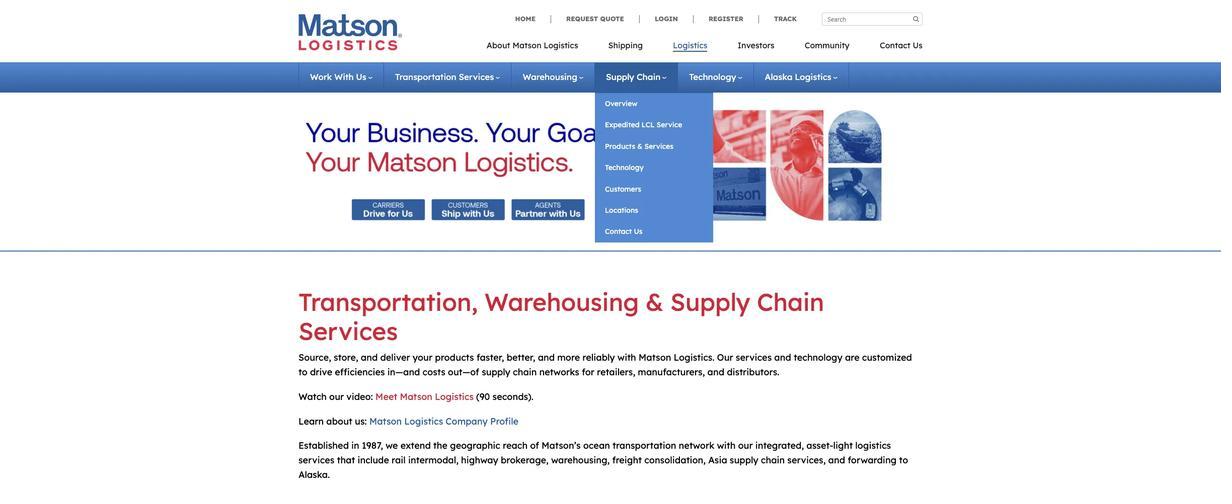 Task type: describe. For each thing, give the bounding box(es) containing it.
home link
[[515, 15, 551, 23]]

with
[[334, 72, 354, 82]]

logistics down "out—of" at the left
[[435, 391, 474, 403]]

us:
[[355, 416, 367, 427]]

watch
[[299, 391, 327, 403]]

matson up "learn about us: matson logistics company profile"
[[400, 391, 433, 403]]

learn
[[299, 416, 324, 427]]

expedited
[[605, 121, 640, 130]]

(90
[[476, 391, 490, 403]]

1 vertical spatial contact us link
[[595, 221, 713, 243]]

better,
[[507, 352, 536, 364]]

0 vertical spatial chain
[[637, 72, 661, 82]]

highway brokerage, intermodal rail, warehousing, forwarding image
[[305, 98, 916, 233]]

faster,
[[477, 352, 504, 364]]

matson inside "link"
[[513, 40, 542, 50]]

asset-
[[807, 440, 834, 452]]

reliably
[[583, 352, 615, 364]]

work with us
[[310, 72, 367, 82]]

transportation, warehousing & supply chain services
[[299, 287, 824, 346]]

company
[[446, 416, 488, 427]]

products & services link
[[595, 136, 713, 157]]

logistics down login
[[673, 40, 708, 50]]

transportation
[[613, 440, 676, 452]]

highway
[[461, 455, 498, 466]]

drive
[[310, 367, 332, 378]]

profile
[[490, 416, 519, 427]]

about matson logistics link
[[487, 37, 593, 58]]

chain inside established in 1987, we extend the geographic reach of matson's ocean transportation network with our integrated, asset-light logistics services that include rail intermodal, highway brokerage, warehousing, freight consolidation, asia supply chain services, and forwarding to alaska.
[[761, 455, 785, 466]]

matson's
[[542, 440, 581, 452]]

community link
[[790, 37, 865, 58]]

video:
[[347, 391, 373, 403]]

overview
[[605, 99, 638, 108]]

for
[[582, 367, 595, 378]]

contact for the contact us link to the bottom
[[605, 227, 632, 236]]

technology for top technology link
[[689, 72, 736, 82]]

matson logistics company profile link
[[369, 416, 519, 427]]

meet
[[376, 391, 397, 403]]

alaska
[[765, 72, 793, 82]]

supply inside 'transportation, warehousing & supply chain services'
[[671, 287, 751, 317]]

source, store, and deliver your products faster, better, and more reliably with matson logistics. our services and technology are customized to drive efficiencies in—and costs out—of supply chain networks for retailers, manufacturers, and distributors.
[[299, 352, 912, 378]]

locations link
[[595, 200, 713, 221]]

efficiencies
[[335, 367, 385, 378]]

about
[[487, 40, 510, 50]]

costs
[[423, 367, 446, 378]]

customers
[[605, 185, 642, 194]]

our inside established in 1987, we extend the geographic reach of matson's ocean transportation network with our integrated, asset-light logistics services that include rail intermodal, highway brokerage, warehousing, freight consolidation, asia supply chain services, and forwarding to alaska.
[[738, 440, 753, 452]]

about
[[326, 416, 352, 427]]

locations
[[605, 206, 638, 215]]

seconds).
[[493, 391, 534, 403]]

community
[[805, 40, 850, 50]]

deliver
[[380, 352, 410, 364]]

with for reliably
[[618, 352, 636, 364]]

services inside 'transportation, warehousing & supply chain services'
[[299, 316, 398, 346]]

0 horizontal spatial our
[[329, 391, 344, 403]]

and up distributors.
[[775, 352, 791, 364]]

ocean
[[583, 440, 610, 452]]

your
[[413, 352, 433, 364]]

request quote link
[[551, 15, 639, 23]]

overview link
[[595, 93, 713, 114]]

services inside the source, store, and deliver your products faster, better, and more reliably with matson logistics. our services and technology are customized to drive efficiencies in—and costs out—of supply chain networks for retailers, manufacturers, and distributors.
[[736, 352, 772, 364]]

geographic
[[450, 440, 501, 452]]

established
[[299, 440, 349, 452]]

learn about us: matson logistics company profile
[[299, 416, 519, 427]]

expedited lcl service
[[605, 121, 682, 130]]

to inside established in 1987, we extend the geographic reach of matson's ocean transportation network with our integrated, asset-light logistics services that include rail intermodal, highway brokerage, warehousing, freight consolidation, asia supply chain services, and forwarding to alaska.
[[899, 455, 908, 466]]

more
[[558, 352, 580, 364]]

logistics
[[856, 440, 891, 452]]

asia
[[709, 455, 727, 466]]

established in 1987, we extend the geographic reach of matson's ocean transportation network with our integrated, asset-light logistics services that include rail intermodal, highway brokerage, warehousing, freight consolidation, asia supply chain services, and forwarding to alaska.
[[299, 440, 908, 481]]

matson down meet
[[369, 416, 402, 427]]

register link
[[693, 15, 759, 23]]

intermodal,
[[408, 455, 459, 466]]

technology
[[794, 352, 843, 364]]

home
[[515, 15, 536, 23]]

technology for technology link to the bottom
[[605, 163, 644, 172]]

transportation,
[[299, 287, 478, 317]]

logistics up the extend the
[[404, 416, 443, 427]]

alaska logistics link
[[765, 72, 838, 82]]

lcl
[[642, 121, 655, 130]]

transportation services
[[395, 72, 494, 82]]

and up networks
[[538, 352, 555, 364]]

customers link
[[595, 179, 713, 200]]

work with us link
[[310, 72, 373, 82]]

shipping
[[609, 40, 643, 50]]

1 horizontal spatial services
[[459, 72, 494, 82]]

freight
[[612, 455, 642, 466]]

integrated,
[[756, 440, 804, 452]]

0 vertical spatial contact us link
[[865, 37, 923, 58]]

warehousing,
[[551, 455, 610, 466]]

products
[[605, 142, 636, 151]]

that
[[337, 455, 355, 466]]

services inside established in 1987, we extend the geographic reach of matson's ocean transportation network with our integrated, asset-light logistics services that include rail intermodal, highway brokerage, warehousing, freight consolidation, asia supply chain services, and forwarding to alaska.
[[299, 455, 335, 466]]

in
[[351, 440, 359, 452]]

1987, we
[[362, 440, 398, 452]]

0 vertical spatial technology link
[[689, 72, 742, 82]]



Task type: vqa. For each thing, say whether or not it's contained in the screenshot.
come to the top
no



Task type: locate. For each thing, give the bounding box(es) containing it.
supply inside the source, store, and deliver your products faster, better, and more reliably with matson logistics. our services and technology are customized to drive efficiencies in—and costs out—of supply chain networks for retailers, manufacturers, and distributors.
[[482, 367, 511, 378]]

1 vertical spatial services
[[645, 142, 674, 151]]

1 vertical spatial supply
[[671, 287, 751, 317]]

logistics down community link
[[795, 72, 832, 82]]

services up "alaska."
[[299, 455, 335, 466]]

0 horizontal spatial contact us link
[[595, 221, 713, 243]]

services up store,
[[299, 316, 398, 346]]

1 horizontal spatial contact us link
[[865, 37, 923, 58]]

supply
[[606, 72, 635, 82], [671, 287, 751, 317]]

&
[[638, 142, 643, 151], [646, 287, 664, 317]]

1 horizontal spatial services
[[736, 352, 772, 364]]

1 vertical spatial &
[[646, 287, 664, 317]]

0 vertical spatial contact us
[[880, 40, 923, 50]]

meet matson logistics link
[[376, 391, 474, 403]]

matson inside the source, store, and deliver your products faster, better, and more reliably with matson logistics. our services and technology are customized to drive efficiencies in—and costs out—of supply chain networks for retailers, manufacturers, and distributors.
[[639, 352, 671, 364]]

0 vertical spatial technology
[[689, 72, 736, 82]]

consolidation,
[[645, 455, 706, 466]]

1 horizontal spatial contact us
[[880, 40, 923, 50]]

contact
[[880, 40, 911, 50], [605, 227, 632, 236]]

chain down integrated,
[[761, 455, 785, 466]]

out—of
[[448, 367, 479, 378]]

warehousing inside 'transportation, warehousing & supply chain services'
[[485, 287, 639, 317]]

forwarding
[[848, 455, 897, 466]]

technology up the customers
[[605, 163, 644, 172]]

request quote
[[567, 15, 624, 23]]

products
[[435, 352, 474, 364]]

to left drive on the left bottom of the page
[[299, 367, 308, 378]]

1 horizontal spatial chain
[[757, 287, 824, 317]]

services down expedited lcl service link
[[645, 142, 674, 151]]

watch our video: meet matson logistics (90 seconds).
[[299, 391, 534, 403]]

matson down home
[[513, 40, 542, 50]]

None search field
[[822, 13, 923, 26]]

1 vertical spatial us
[[356, 72, 367, 82]]

services
[[736, 352, 772, 364], [299, 455, 335, 466]]

login link
[[639, 15, 693, 23]]

logistics.
[[674, 352, 715, 364]]

chain inside 'transportation, warehousing & supply chain services'
[[757, 287, 824, 317]]

contact us for the top the contact us link
[[880, 40, 923, 50]]

1 horizontal spatial our
[[738, 440, 753, 452]]

our
[[329, 391, 344, 403], [738, 440, 753, 452]]

services up distributors.
[[736, 352, 772, 364]]

and up the efficiencies
[[361, 352, 378, 364]]

matson logistics image
[[299, 14, 402, 50]]

quote
[[600, 15, 624, 23]]

us inside top menu navigation
[[913, 40, 923, 50]]

0 vertical spatial warehousing
[[523, 72, 578, 82]]

contact us down search image
[[880, 40, 923, 50]]

0 vertical spatial &
[[638, 142, 643, 151]]

0 horizontal spatial us
[[356, 72, 367, 82]]

technology link down the products & services
[[595, 157, 713, 179]]

track
[[774, 15, 797, 23]]

1 vertical spatial contact us
[[605, 227, 643, 236]]

1 horizontal spatial chain
[[761, 455, 785, 466]]

include
[[358, 455, 389, 466]]

logistics link
[[658, 37, 723, 58]]

1 horizontal spatial &
[[646, 287, 664, 317]]

with up asia
[[717, 440, 736, 452]]

0 vertical spatial to
[[299, 367, 308, 378]]

0 horizontal spatial chain
[[513, 367, 537, 378]]

contact inside top menu navigation
[[880, 40, 911, 50]]

our left integrated,
[[738, 440, 753, 452]]

1 vertical spatial technology link
[[595, 157, 713, 179]]

0 vertical spatial our
[[329, 391, 344, 403]]

service
[[657, 121, 682, 130]]

chain inside the source, store, and deliver your products faster, better, and more reliably with matson logistics. our services and technology are customized to drive efficiencies in—and costs out—of supply chain networks for retailers, manufacturers, and distributors.
[[513, 367, 537, 378]]

us for the top the contact us link
[[913, 40, 923, 50]]

register
[[709, 15, 744, 23]]

supply inside established in 1987, we extend the geographic reach of matson's ocean transportation network with our integrated, asset-light logistics services that include rail intermodal, highway brokerage, warehousing, freight consolidation, asia supply chain services, and forwarding to alaska.
[[730, 455, 759, 466]]

about matson logistics
[[487, 40, 578, 50]]

1 vertical spatial supply
[[730, 455, 759, 466]]

1 vertical spatial chain
[[757, 287, 824, 317]]

0 vertical spatial with
[[618, 352, 636, 364]]

contact us link down search search field
[[865, 37, 923, 58]]

contact down search search field
[[880, 40, 911, 50]]

1 horizontal spatial contact
[[880, 40, 911, 50]]

0 horizontal spatial supply
[[482, 367, 511, 378]]

chain
[[513, 367, 537, 378], [761, 455, 785, 466]]

0 vertical spatial us
[[913, 40, 923, 50]]

shipping link
[[593, 37, 658, 58]]

1 vertical spatial services
[[299, 455, 335, 466]]

1 vertical spatial with
[[717, 440, 736, 452]]

reach
[[503, 440, 528, 452]]

search image
[[913, 16, 919, 22]]

manufacturers,
[[638, 367, 705, 378]]

supply chain
[[606, 72, 661, 82]]

us down locations link
[[634, 227, 643, 236]]

contact down locations
[[605, 227, 632, 236]]

investors link
[[723, 37, 790, 58]]

expedited lcl service link
[[595, 114, 713, 136]]

& inside 'transportation, warehousing & supply chain services'
[[646, 287, 664, 317]]

investors
[[738, 40, 775, 50]]

0 horizontal spatial with
[[618, 352, 636, 364]]

products & services
[[605, 142, 674, 151]]

1 horizontal spatial technology
[[689, 72, 736, 82]]

are
[[845, 352, 860, 364]]

matson
[[513, 40, 542, 50], [639, 352, 671, 364], [400, 391, 433, 403], [369, 416, 402, 427]]

login
[[655, 15, 678, 23]]

contact us inside top menu navigation
[[880, 40, 923, 50]]

our
[[717, 352, 734, 364]]

0 horizontal spatial &
[[638, 142, 643, 151]]

supply right asia
[[730, 455, 759, 466]]

0 horizontal spatial to
[[299, 367, 308, 378]]

0 vertical spatial supply
[[482, 367, 511, 378]]

chain down better,
[[513, 367, 537, 378]]

0 vertical spatial contact
[[880, 40, 911, 50]]

services down "about"
[[459, 72, 494, 82]]

transportation
[[395, 72, 457, 82]]

1 horizontal spatial to
[[899, 455, 908, 466]]

alaska logistics
[[765, 72, 832, 82]]

network
[[679, 440, 715, 452]]

distributors.
[[727, 367, 780, 378]]

0 horizontal spatial technology
[[605, 163, 644, 172]]

with inside the source, store, and deliver your products faster, better, and more reliably with matson logistics. our services and technology are customized to drive efficiencies in—and costs out—of supply chain networks for retailers, manufacturers, and distributors.
[[618, 352, 636, 364]]

supply down faster,
[[482, 367, 511, 378]]

0 horizontal spatial contact
[[605, 227, 632, 236]]

1 horizontal spatial with
[[717, 440, 736, 452]]

work
[[310, 72, 332, 82]]

warehousing link
[[523, 72, 584, 82]]

with inside established in 1987, we extend the geographic reach of matson's ocean transportation network with our integrated, asset-light logistics services that include rail intermodal, highway brokerage, warehousing, freight consolidation, asia supply chain services, and forwarding to alaska.
[[717, 440, 736, 452]]

networks
[[540, 367, 580, 378]]

0 horizontal spatial contact us
[[605, 227, 643, 236]]

source,
[[299, 352, 331, 364]]

0 vertical spatial services
[[459, 72, 494, 82]]

logistics up warehousing link
[[544, 40, 578, 50]]

alaska.
[[299, 469, 330, 481]]

1 vertical spatial to
[[899, 455, 908, 466]]

1 horizontal spatial supply
[[671, 287, 751, 317]]

2 vertical spatial us
[[634, 227, 643, 236]]

1 vertical spatial our
[[738, 440, 753, 452]]

with up the retailers,
[[618, 352, 636, 364]]

2 horizontal spatial services
[[645, 142, 674, 151]]

1 horizontal spatial supply
[[730, 455, 759, 466]]

services
[[459, 72, 494, 82], [645, 142, 674, 151], [299, 316, 398, 346]]

us right with
[[356, 72, 367, 82]]

and down our
[[708, 367, 725, 378]]

0 vertical spatial services
[[736, 352, 772, 364]]

contact for the top the contact us link
[[880, 40, 911, 50]]

contact us link down locations
[[595, 221, 713, 243]]

to right forwarding
[[899, 455, 908, 466]]

brokerage,
[[501, 455, 549, 466]]

0 vertical spatial chain
[[513, 367, 537, 378]]

store,
[[334, 352, 358, 364]]

technology down top menu navigation
[[689, 72, 736, 82]]

& inside 'products & services' link
[[638, 142, 643, 151]]

2 vertical spatial services
[[299, 316, 398, 346]]

0 horizontal spatial supply
[[606, 72, 635, 82]]

1 vertical spatial contact
[[605, 227, 632, 236]]

our left video: at left bottom
[[329, 391, 344, 403]]

to inside the source, store, and deliver your products faster, better, and more reliably with matson logistics. our services and technology are customized to drive efficiencies in—and costs out—of supply chain networks for retailers, manufacturers, and distributors.
[[299, 367, 308, 378]]

light
[[834, 440, 853, 452]]

and
[[361, 352, 378, 364], [538, 352, 555, 364], [775, 352, 791, 364], [708, 367, 725, 378]]

request
[[567, 15, 598, 23]]

0 horizontal spatial chain
[[637, 72, 661, 82]]

contact us down locations
[[605, 227, 643, 236]]

technology link down top menu navigation
[[689, 72, 742, 82]]

us down search image
[[913, 40, 923, 50]]

Search search field
[[822, 13, 923, 26]]

technology link
[[689, 72, 742, 82], [595, 157, 713, 179]]

with for network
[[717, 440, 736, 452]]

2 horizontal spatial us
[[913, 40, 923, 50]]

1 horizontal spatial us
[[634, 227, 643, 236]]

logistics inside about matson logistics "link"
[[544, 40, 578, 50]]

1 vertical spatial technology
[[605, 163, 644, 172]]

us for the contact us link to the bottom
[[634, 227, 643, 236]]

1 vertical spatial chain
[[761, 455, 785, 466]]

contact us for the contact us link to the bottom
[[605, 227, 643, 236]]

extend the
[[401, 440, 448, 452]]

customized
[[862, 352, 912, 364]]

chain
[[637, 72, 661, 82], [757, 287, 824, 317]]

services, and
[[788, 455, 845, 466]]

matson up "manufacturers,"
[[639, 352, 671, 364]]

0 horizontal spatial services
[[299, 316, 398, 346]]

in—and
[[388, 367, 420, 378]]

top menu navigation
[[487, 37, 923, 58]]

supply chain link
[[606, 72, 667, 82]]

1 vertical spatial warehousing
[[485, 287, 639, 317]]

to
[[299, 367, 308, 378], [899, 455, 908, 466]]

track link
[[759, 15, 797, 23]]

0 vertical spatial supply
[[606, 72, 635, 82]]

0 horizontal spatial services
[[299, 455, 335, 466]]



